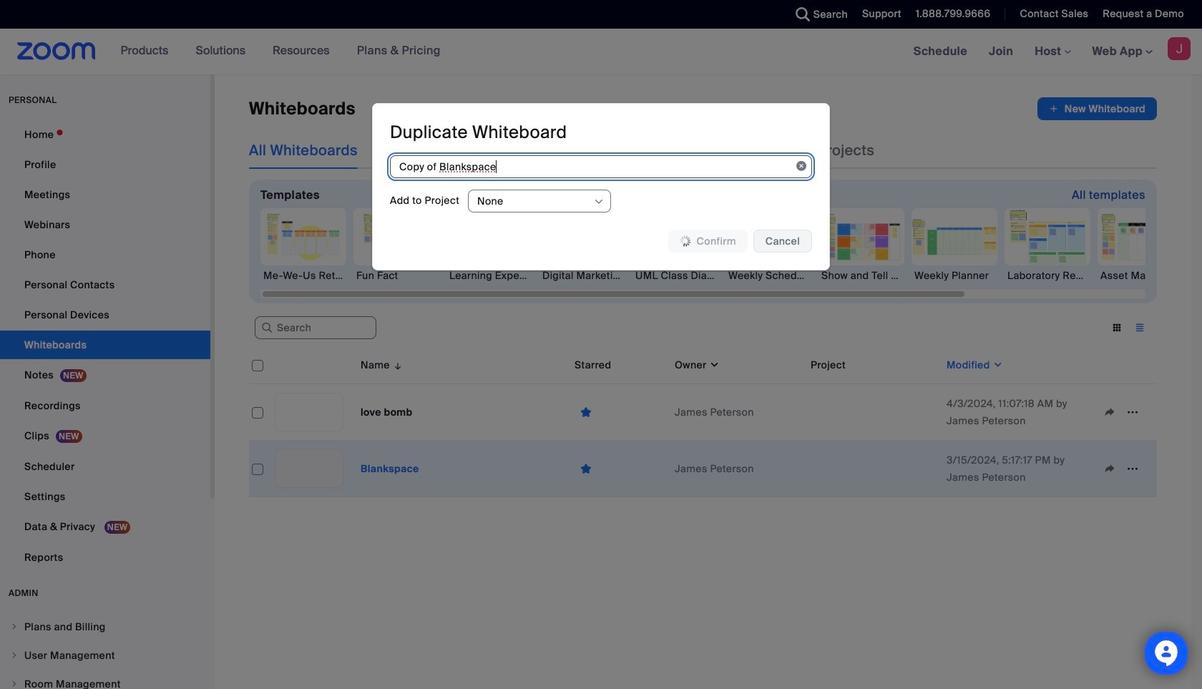 Task type: locate. For each thing, give the bounding box(es) containing it.
fun fact element
[[354, 268, 440, 283]]

banner
[[0, 29, 1203, 75]]

meetings navigation
[[903, 29, 1203, 75]]

1 cell from the top
[[805, 384, 942, 441]]

product information navigation
[[110, 29, 452, 74]]

weekly planner element
[[912, 268, 998, 283]]

blankspace, modified at mar 15, 2024 by james peterson, link image
[[275, 450, 344, 488]]

application
[[1038, 97, 1158, 120], [249, 347, 1169, 508], [575, 401, 664, 424], [575, 458, 664, 480]]

show options image
[[594, 196, 605, 208]]

dialog
[[372, 103, 831, 271]]

heading
[[390, 121, 567, 144]]

thumbnail of love bomb image
[[276, 394, 343, 431]]

asset management element
[[1098, 268, 1184, 283]]

love bomb element
[[361, 406, 413, 419]]

me-we-us retrospective element
[[261, 268, 347, 283]]

2 cell from the top
[[805, 441, 942, 498]]

tabs of all whiteboard page tab list
[[249, 132, 875, 169]]

cell
[[805, 384, 942, 441], [805, 441, 942, 498]]

uml class diagram element
[[633, 268, 719, 283]]



Task type: describe. For each thing, give the bounding box(es) containing it.
personal menu menu
[[0, 120, 211, 574]]

cell for love bomb 'element'
[[805, 384, 942, 441]]

show and tell with a twist element
[[819, 268, 905, 283]]

grid mode, not selected image
[[1106, 321, 1129, 334]]

laboratory report element
[[1005, 268, 1091, 283]]

weekly schedule element
[[726, 268, 812, 283]]

Search text field
[[255, 317, 377, 340]]

blankspace element
[[361, 463, 419, 475]]

thumbnail of blankspace image
[[276, 450, 343, 488]]

list mode, selected image
[[1129, 321, 1152, 334]]

cell for blankspace element
[[805, 441, 942, 498]]

arrow down image
[[390, 357, 403, 374]]

digital marketing canvas element
[[540, 268, 626, 283]]

admin menu menu
[[0, 614, 211, 690]]

learning experience canvas element
[[447, 268, 533, 283]]

Whiteboard Title text field
[[390, 156, 813, 179]]



Task type: vqa. For each thing, say whether or not it's contained in the screenshot.
Clips link
no



